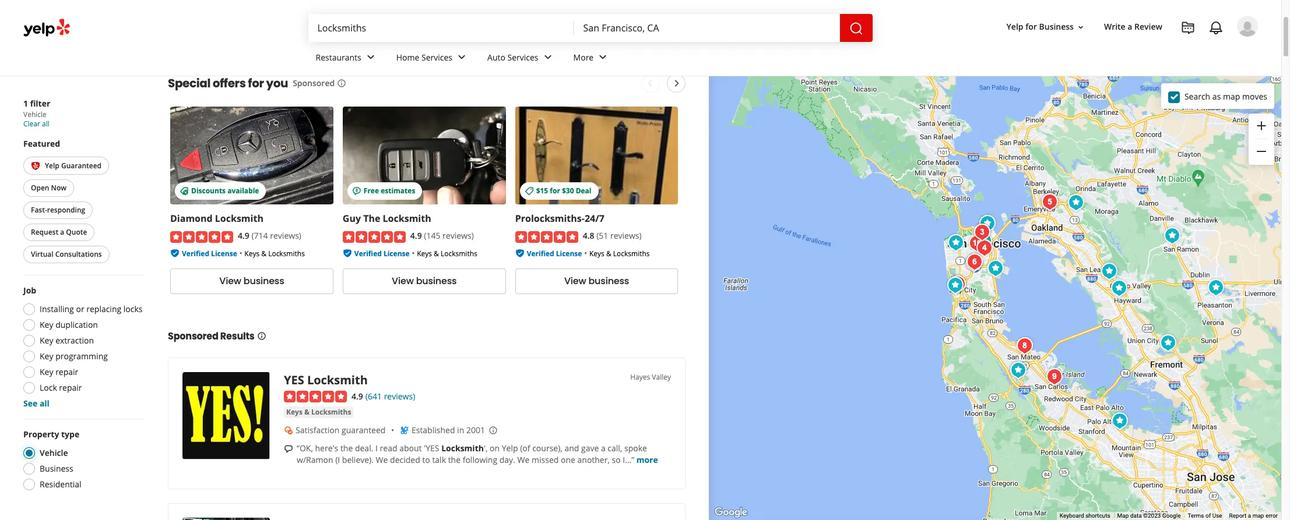 Task type: describe. For each thing, give the bounding box(es) containing it.
abc locksmith sf image
[[973, 230, 996, 253]]

installing
[[40, 304, 74, 315]]

w/ramon
[[297, 455, 333, 466]]

services for home services
[[422, 52, 452, 63]]

special
[[168, 75, 210, 92]]

verified license button for 24/7
[[527, 248, 582, 259]]

(51
[[597, 231, 608, 242]]

all inside option group
[[40, 398, 50, 409]]

diamond locksmith image
[[1007, 359, 1030, 382]]

keys inside button
[[286, 408, 303, 418]]

installing or replacing locks
[[40, 304, 143, 315]]

locksmiths for prolocksmiths-24/7
[[613, 249, 650, 259]]

tri-valley locksmith image
[[1205, 276, 1228, 300]]

spoke
[[624, 443, 647, 454]]

sponsored results
[[168, 330, 255, 343]]

error
[[1266, 513, 1278, 520]]

keys & locksmiths inside keys & locksmiths button
[[286, 408, 351, 418]]

16 info v2 image
[[257, 332, 266, 341]]

$30
[[562, 186, 574, 196]]

to
[[422, 455, 430, 466]]

key for key programming
[[40, 351, 53, 362]]

virtual
[[31, 250, 53, 259]]

sponsored for sponsored results
[[168, 330, 218, 343]]

nolan p. image
[[1237, 16, 1258, 37]]

diamond
[[170, 212, 213, 225]]

locksmiths for guy the locksmith
[[441, 249, 477, 259]]

filter
[[30, 98, 50, 109]]

1
[[23, 98, 28, 109]]

option group containing job
[[20, 285, 145, 410]]

search as map moves
[[1185, 91, 1268, 102]]

next image
[[670, 77, 684, 91]]

valley
[[652, 372, 671, 382]]

24 chevron down v2 image for home services
[[455, 50, 469, 64]]

google
[[1163, 513, 1181, 520]]

map for moves
[[1223, 91, 1240, 102]]

pickbuster locksmith image
[[973, 237, 996, 260]]

open
[[31, 183, 49, 193]]

keyboard shortcuts button
[[1060, 513, 1110, 521]]

4.9 star rating image for the
[[343, 231, 406, 243]]

map region
[[568, 0, 1290, 521]]

vehicle inside 1 filter vehicle clear all
[[23, 109, 47, 119]]

read
[[380, 443, 397, 454]]

clear all link
[[23, 119, 49, 129]]

24 chevron down v2 image for auto services
[[541, 50, 555, 64]]

view business for prolocksmiths-24/7
[[564, 275, 629, 288]]

4.9 for diamond locksmith
[[238, 231, 249, 242]]

& for prolocksmiths-24/7
[[606, 249, 611, 259]]

go pro locksmith image
[[1108, 410, 1132, 433]]

restaurants link
[[306, 42, 387, 76]]

view business for diamond locksmith
[[219, 275, 284, 288]]

see
[[23, 398, 37, 409]]

business for guy the locksmith
[[416, 275, 457, 288]]

responding
[[47, 205, 85, 215]]

zoom in image
[[1255, 119, 1269, 133]]

view business link for guy the locksmith
[[343, 269, 506, 294]]

1 horizontal spatial 4.9
[[352, 391, 363, 402]]

and
[[565, 443, 579, 454]]

projects image
[[1181, 21, 1195, 35]]

see all button
[[23, 398, 50, 409]]

request
[[31, 227, 58, 237]]

"ok, here's the deal. i read about 'yes locksmith
[[297, 443, 484, 454]]

special offers for you
[[168, 75, 288, 92]]

restaurants
[[316, 52, 361, 63]]

residential
[[40, 479, 81, 490]]

prolocksmiths 24/7 image
[[984, 257, 1008, 280]]

view for 24/7
[[564, 275, 586, 288]]

guy
[[343, 212, 361, 225]]

locksmith lyt image
[[945, 231, 968, 255]]

none field 'near'
[[583, 22, 831, 34]]

locksmith down in
[[441, 443, 484, 454]]

view for the
[[392, 275, 414, 288]]

lock
[[40, 382, 57, 394]]

(641 reviews)
[[365, 391, 415, 402]]

notifications image
[[1209, 21, 1223, 35]]

you
[[266, 75, 288, 92]]

& for guy the locksmith
[[434, 249, 439, 259]]

yelp inside the ', on yelp (of course), and gave a call, spoke w/ramon (i believe). we decided to talk the following day. we missed one another, so i…"
[[502, 443, 518, 454]]

verified for prolocksmiths-
[[527, 249, 554, 259]]

property type
[[23, 429, 79, 440]]

4.9 star rating image up keys & locksmiths button
[[284, 392, 347, 403]]

talk
[[432, 455, 446, 466]]

16 verified v2 image for prolocksmiths-24/7
[[515, 249, 525, 258]]

moves
[[1242, 91, 1268, 102]]

key extraction
[[40, 335, 94, 346]]

report a map error
[[1229, 513, 1278, 520]]

a for request
[[60, 227, 64, 237]]

zoom out image
[[1255, 145, 1269, 159]]

locks
[[124, 304, 143, 315]]

key for key repair
[[40, 367, 53, 378]]

locksmith up 4.9 link
[[307, 372, 368, 388]]

view business link for diamond locksmith
[[170, 269, 333, 294]]

business categories element
[[306, 42, 1258, 76]]

discounts
[[191, 186, 226, 196]]

Near text field
[[583, 22, 831, 34]]

decided
[[390, 455, 420, 466]]

lock repair
[[40, 382, 82, 394]]

verified for diamond
[[182, 249, 209, 259]]

24/7
[[585, 212, 605, 225]]

a for write
[[1128, 21, 1133, 32]]

i
[[376, 443, 378, 454]]

more link
[[564, 42, 619, 76]]

believe).
[[342, 455, 374, 466]]

4.9 link
[[352, 390, 363, 403]]

locksmith up (714
[[215, 212, 263, 225]]

key duplication
[[40, 320, 98, 331]]

2 we from the left
[[517, 455, 530, 466]]

more
[[637, 455, 658, 466]]

16 verified v2 image
[[343, 249, 352, 258]]

yelp guaranteed
[[45, 161, 101, 171]]

yelp guaranteed button
[[23, 157, 109, 175]]

i…"
[[623, 455, 634, 466]]

featured group
[[21, 138, 145, 266]]

quote
[[66, 227, 87, 237]]

business inside option group
[[40, 464, 73, 475]]

keys & locksmiths for prolocksmiths-24/7
[[589, 249, 650, 259]]

san carlos lock and key image
[[1043, 366, 1066, 389]]

discounts available
[[191, 186, 259, 196]]

locksmith down estimates
[[383, 212, 431, 225]]

view business for guy the locksmith
[[392, 275, 457, 288]]

repair for lock repair
[[59, 382, 82, 394]]

the inside the ', on yelp (of course), and gave a call, spoke w/ramon (i believe). we decided to talk the following day. we missed one another, so i…"
[[448, 455, 461, 466]]

16 discount available v2 image
[[180, 187, 189, 196]]

4.9 (145 reviews)
[[410, 231, 474, 242]]

duplication
[[55, 320, 98, 331]]

extraction
[[55, 335, 94, 346]]

(of
[[520, 443, 530, 454]]

top locksmith image
[[1065, 191, 1088, 215]]

1 we from the left
[[376, 455, 388, 466]]

terms of use
[[1188, 513, 1222, 520]]

previous image
[[643, 77, 657, 91]]

$15
[[536, 186, 548, 196]]

1 filter vehicle clear all
[[23, 98, 50, 129]]

guy the locksmith link
[[343, 212, 431, 225]]

a for report
[[1248, 513, 1251, 520]]

'yes
[[424, 443, 439, 454]]

user actions element
[[997, 15, 1275, 86]]

call,
[[608, 443, 622, 454]]

estimates
[[381, 186, 415, 196]]

of
[[1206, 513, 1211, 520]]

license for locksmith
[[211, 249, 237, 259]]

write
[[1104, 21, 1126, 32]]

review
[[1135, 21, 1163, 32]]

available
[[227, 186, 259, 196]]

yelp for business
[[1007, 21, 1074, 32]]

fast-responding
[[31, 205, 85, 215]]

reviews) for prolocksmiths-24/7
[[610, 231, 642, 242]]

16 chevron down v2 image
[[1076, 23, 1086, 32]]

tommy's locksmith image
[[1038, 191, 1062, 214]]

"ok,
[[297, 443, 313, 454]]

4.9 for guy the locksmith
[[410, 231, 422, 242]]

one
[[561, 455, 575, 466]]

& for diamond locksmith
[[261, 249, 266, 259]]



Task type: locate. For each thing, give the bounding box(es) containing it.
about
[[399, 443, 422, 454]]

key repair
[[40, 367, 78, 378]]

0 horizontal spatial none field
[[317, 22, 565, 34]]

option group
[[20, 285, 145, 410], [20, 429, 145, 494]]

key up key repair
[[40, 351, 53, 362]]

yelp inside featured group
[[45, 161, 59, 171]]

2 vertical spatial yelp
[[502, 443, 518, 454]]

1 key from the top
[[40, 320, 53, 331]]

view business link
[[170, 269, 333, 294], [343, 269, 506, 294], [515, 269, 678, 294]]

16 deal v2 image
[[525, 187, 534, 196]]

key for key duplication
[[40, 320, 53, 331]]

all right clear
[[42, 119, 49, 129]]

1 verified license button from the left
[[182, 248, 237, 259]]

1 horizontal spatial verified
[[354, 249, 382, 259]]

2 license from the left
[[384, 249, 410, 259]]

24 chevron down v2 image inside more link
[[596, 50, 610, 64]]

job
[[23, 285, 36, 296]]

1 business from the left
[[244, 275, 284, 288]]

quick mobile locksmith image
[[1098, 260, 1121, 283]]

1 horizontal spatial verified license button
[[354, 248, 410, 259]]

keys & locksmiths for guy the locksmith
[[417, 249, 477, 259]]

0 vertical spatial yelp
[[1007, 21, 1024, 32]]

2 horizontal spatial view business link
[[515, 269, 678, 294]]

1 option group from the top
[[20, 285, 145, 410]]

4.9 left (145
[[410, 231, 422, 242]]

& down (145
[[434, 249, 439, 259]]

business inside button
[[1039, 21, 1074, 32]]

services right home
[[422, 52, 452, 63]]

verified license for the
[[354, 249, 410, 259]]

clear
[[23, 119, 40, 129]]

keys
[[244, 249, 260, 259], [417, 249, 432, 259], [589, 249, 605, 259], [286, 408, 303, 418]]

1 vertical spatial the
[[448, 455, 461, 466]]

1 horizontal spatial 24 chevron down v2 image
[[596, 50, 610, 64]]

guy the locksmith image
[[944, 274, 967, 297]]

verified license button down 4.8 star rating image
[[527, 248, 582, 259]]

(145
[[424, 231, 440, 242]]

3 business from the left
[[589, 275, 629, 288]]

following
[[463, 455, 497, 466]]

3 license from the left
[[556, 249, 582, 259]]

1 horizontal spatial none field
[[583, 22, 831, 34]]

locksmith
[[215, 212, 263, 225], [383, 212, 431, 225], [307, 372, 368, 388], [441, 443, 484, 454]]

2 key from the top
[[40, 335, 53, 346]]

1 vertical spatial all
[[40, 398, 50, 409]]

keys & locksmiths down 4.8 (51 reviews)
[[589, 249, 650, 259]]

4.8
[[583, 231, 594, 242]]

keys down (145
[[417, 249, 432, 259]]

on
[[490, 443, 500, 454]]

keys down (714
[[244, 249, 260, 259]]

map left error
[[1253, 513, 1264, 520]]

©2023
[[1143, 513, 1161, 520]]

keys & locksmiths up "satisfaction"
[[286, 408, 351, 418]]

2 16 verified v2 image from the left
[[515, 249, 525, 258]]

business
[[1039, 21, 1074, 32], [40, 464, 73, 475]]

1 verified license from the left
[[182, 249, 237, 259]]

verified license down 4.8 star rating image
[[527, 249, 582, 259]]

2 horizontal spatial license
[[556, 249, 582, 259]]

2 verified from the left
[[354, 249, 382, 259]]

tommy's locksmith image
[[1038, 191, 1062, 214]]

0 horizontal spatial view business link
[[170, 269, 333, 294]]

1 vertical spatial vehicle
[[40, 448, 68, 459]]

yes
[[284, 372, 304, 388]]

2 none field from the left
[[583, 22, 831, 34]]

replacing
[[86, 304, 121, 315]]

prolocksmiths-24/7 link
[[515, 212, 605, 225]]

2 services from the left
[[508, 52, 538, 63]]

all inside 1 filter vehicle clear all
[[42, 119, 49, 129]]

2 view from the left
[[392, 275, 414, 288]]

keyboard
[[1060, 513, 1084, 520]]

1 none field from the left
[[317, 22, 565, 34]]

repair down key repair
[[59, 382, 82, 394]]

2 horizontal spatial view
[[564, 275, 586, 288]]

established in 2001
[[412, 425, 485, 436]]

None field
[[317, 22, 565, 34], [583, 22, 831, 34]]

1 vertical spatial option group
[[20, 429, 145, 494]]

& down (714
[[261, 249, 266, 259]]

diamond locksmith image
[[1007, 359, 1030, 382]]

1 view from the left
[[219, 275, 241, 288]]

0 horizontal spatial 4.9
[[238, 231, 249, 242]]

key down installing
[[40, 320, 53, 331]]

16 established in v2 image
[[400, 426, 409, 436]]

verified license button right 16 verified v2 image
[[354, 248, 410, 259]]

0 horizontal spatial 24 chevron down v2 image
[[364, 50, 378, 64]]

satisfaction
[[296, 425, 340, 436]]

16 verified v2 image for diamond locksmith
[[170, 249, 180, 258]]

1 horizontal spatial business
[[1039, 21, 1074, 32]]

0 vertical spatial option group
[[20, 285, 145, 410]]

marios locksmith image
[[963, 252, 986, 275], [963, 252, 986, 275]]

map
[[1117, 513, 1129, 520]]

yelp inside user actions element
[[1007, 21, 1024, 32]]

2 horizontal spatial business
[[589, 275, 629, 288]]

use
[[1213, 513, 1222, 520]]

for left you
[[248, 75, 264, 92]]

course),
[[532, 443, 563, 454]]

1 horizontal spatial view business
[[392, 275, 457, 288]]

verified license for locksmith
[[182, 249, 237, 259]]

vehicle down filter at the left top
[[23, 109, 47, 119]]

yes locksmith image
[[971, 221, 994, 244], [971, 221, 994, 244], [182, 372, 270, 460]]

2 horizontal spatial 4.9
[[410, 231, 422, 242]]

reviews) right (714
[[270, 231, 301, 242]]

keys up 16 satisfactions guaranteed v2 image
[[286, 408, 303, 418]]

all right the see
[[40, 398, 50, 409]]

business down (145
[[416, 275, 457, 288]]

sponsored
[[293, 78, 335, 89], [168, 330, 218, 343]]

2 horizontal spatial for
[[1026, 21, 1037, 32]]

services right 'auto'
[[508, 52, 538, 63]]

16 info v2 image
[[337, 79, 346, 88]]

a
[[1128, 21, 1133, 32], [60, 227, 64, 237], [601, 443, 606, 454], [1248, 513, 1251, 520]]

license down the guy the locksmith
[[384, 249, 410, 259]]

4.9 (714 reviews)
[[238, 231, 301, 242]]

open now button
[[23, 180, 74, 197]]

& down 4.8 (51 reviews)
[[606, 249, 611, 259]]

locksmiths down the 4.9 (145 reviews)
[[441, 249, 477, 259]]

terms of use link
[[1188, 513, 1222, 520]]

view business down (145
[[392, 275, 457, 288]]

4.9 left (641
[[352, 391, 363, 402]]

1 verified from the left
[[182, 249, 209, 259]]

view business link down (51
[[515, 269, 678, 294]]

as
[[1213, 91, 1221, 102]]

1 horizontal spatial license
[[384, 249, 410, 259]]

$15 for $30 deal link
[[515, 107, 678, 205]]

the
[[363, 212, 380, 225]]

keys & locksmiths down 4.9 (714 reviews)
[[244, 249, 305, 259]]

1 horizontal spatial business
[[416, 275, 457, 288]]

0 horizontal spatial view business
[[219, 275, 284, 288]]

another,
[[578, 455, 610, 466]]

quick locksmith image
[[973, 232, 996, 255]]

0 horizontal spatial verified license
[[182, 249, 237, 259]]

vehicle down property type
[[40, 448, 68, 459]]

business up residential
[[40, 464, 73, 475]]

reviews) right (641
[[384, 391, 415, 402]]

1 view business from the left
[[219, 275, 284, 288]]

24 chevron down v2 image right restaurants on the left
[[364, 50, 378, 64]]

keys & locksmiths down the 4.9 (145 reviews)
[[417, 249, 477, 259]]

4 key from the top
[[40, 367, 53, 378]]

keys & locksmiths link
[[284, 407, 354, 419]]

4.9 star rating image down diamond
[[170, 231, 233, 243]]

16 speech v2 image
[[284, 445, 293, 454]]

2 view business link from the left
[[343, 269, 506, 294]]

group
[[1249, 114, 1275, 165]]

0 vertical spatial vehicle
[[23, 109, 47, 119]]

2 business from the left
[[416, 275, 457, 288]]

1 horizontal spatial map
[[1253, 513, 1264, 520]]

keys & locksmiths button
[[284, 407, 354, 419]]

business
[[244, 275, 284, 288], [416, 275, 457, 288], [589, 275, 629, 288]]

view
[[219, 275, 241, 288], [392, 275, 414, 288], [564, 275, 586, 288]]

premier locksmith image
[[963, 251, 987, 274]]

24 chevron down v2 image
[[364, 50, 378, 64], [596, 50, 610, 64]]

home
[[396, 52, 419, 63]]

yelp for yelp guaranteed
[[45, 161, 59, 171]]

data
[[1130, 513, 1142, 520]]

1 horizontal spatial view
[[392, 275, 414, 288]]

1 horizontal spatial services
[[508, 52, 538, 63]]

davis duong locksmith image
[[976, 212, 999, 236]]

1 license from the left
[[211, 249, 237, 259]]

sponsored left results at the left of the page
[[168, 330, 218, 343]]

1 horizontal spatial for
[[550, 186, 560, 196]]

4.9 star rating image for locksmith
[[170, 231, 233, 243]]

16 free estimates v2 image
[[352, 187, 361, 196]]

reliance locksmith image
[[1157, 332, 1180, 355]]

2 horizontal spatial yelp
[[1007, 21, 1024, 32]]

sponsored for sponsored
[[293, 78, 335, 89]]

2 verified license from the left
[[354, 249, 410, 259]]

for for yelp
[[1026, 21, 1037, 32]]

', on yelp (of course), and gave a call, spoke w/ramon (i believe). we decided to talk the following day. we missed one another, so i…"
[[297, 443, 647, 466]]

1 horizontal spatial the
[[448, 455, 461, 466]]

view business link down (145
[[343, 269, 506, 294]]

locksmiths
[[268, 249, 305, 259], [441, 249, 477, 259], [613, 249, 650, 259], [311, 408, 351, 418]]

1 vertical spatial sponsored
[[168, 330, 218, 343]]

info icon image
[[489, 426, 498, 435], [489, 426, 498, 435]]

verified license for 24/7
[[527, 249, 582, 259]]

2 24 chevron down v2 image from the left
[[596, 50, 610, 64]]

write a review link
[[1100, 17, 1167, 38]]

hayes valley
[[630, 372, 671, 382]]

0 horizontal spatial for
[[248, 75, 264, 92]]

view business link down (714
[[170, 269, 333, 294]]

0 horizontal spatial sponsored
[[168, 330, 218, 343]]

1 vertical spatial for
[[248, 75, 264, 92]]

0 horizontal spatial verified
[[182, 249, 209, 259]]

the right talk
[[448, 455, 461, 466]]

key up lock
[[40, 367, 53, 378]]

verified license button for the
[[354, 248, 410, 259]]

0 horizontal spatial verified license button
[[182, 248, 237, 259]]

san mateo lock works image
[[1013, 335, 1037, 358]]

license down 4.8 star rating image
[[556, 249, 582, 259]]

1 vertical spatial yelp
[[45, 161, 59, 171]]

1 horizontal spatial verified license
[[354, 249, 410, 259]]

24 chevron down v2 image left 'auto'
[[455, 50, 469, 64]]

(i
[[335, 455, 340, 466]]

services for auto services
[[508, 52, 538, 63]]

we down i
[[376, 455, 388, 466]]

verified license button
[[182, 248, 237, 259], [354, 248, 410, 259], [527, 248, 582, 259]]

b&b locksmith and security image
[[946, 273, 970, 296]]

1 horizontal spatial we
[[517, 455, 530, 466]]

for for $15
[[550, 186, 560, 196]]

24 chevron down v2 image
[[455, 50, 469, 64], [541, 50, 555, 64]]

license down diamond locksmith on the left
[[211, 249, 237, 259]]

0 horizontal spatial business
[[40, 464, 73, 475]]

technology locks & keys image
[[1108, 277, 1131, 300]]

0 horizontal spatial license
[[211, 249, 237, 259]]

16 verified v2 image
[[170, 249, 180, 258], [515, 249, 525, 258]]

1 24 chevron down v2 image from the left
[[364, 50, 378, 64]]

verified license button down diamond locksmith on the left
[[182, 248, 237, 259]]

1 horizontal spatial 24 chevron down v2 image
[[541, 50, 555, 64]]

4.9
[[238, 231, 249, 242], [410, 231, 422, 242], [352, 391, 363, 402]]

0 vertical spatial the
[[340, 443, 353, 454]]

for right $15
[[550, 186, 560, 196]]

24 chevron down v2 image inside home services link
[[455, 50, 469, 64]]

discounts available link
[[170, 107, 333, 205]]

0 horizontal spatial 24 chevron down v2 image
[[455, 50, 469, 64]]

guy the locksmith
[[343, 212, 431, 225]]

key for key extraction
[[40, 335, 53, 346]]

24 chevron down v2 image for restaurants
[[364, 50, 378, 64]]

& inside keys & locksmiths button
[[304, 408, 310, 418]]

keys for guy the locksmith
[[417, 249, 432, 259]]

1 vertical spatial repair
[[59, 382, 82, 394]]

see all
[[23, 398, 50, 409]]

lock n load locksmith image
[[1161, 224, 1184, 248]]

0 horizontal spatial 16 verified v2 image
[[170, 249, 180, 258]]

verified down diamond
[[182, 249, 209, 259]]

1 horizontal spatial 16 verified v2 image
[[515, 249, 525, 258]]

locksmiths for diamond locksmith
[[268, 249, 305, 259]]

map data ©2023 google
[[1117, 513, 1181, 520]]

0 vertical spatial sponsored
[[293, 78, 335, 89]]

verified right 16 verified v2 image
[[354, 249, 382, 259]]

0 horizontal spatial we
[[376, 455, 388, 466]]

Find text field
[[317, 22, 565, 34]]

business down 4.8 (51 reviews)
[[589, 275, 629, 288]]

0 vertical spatial for
[[1026, 21, 1037, 32]]

24 chevron down v2 image inside restaurants link
[[364, 50, 378, 64]]

1 vertical spatial business
[[40, 464, 73, 475]]

verified license down diamond locksmith on the left
[[182, 249, 237, 259]]

vehicle inside option group
[[40, 448, 68, 459]]

license for 24/7
[[556, 249, 582, 259]]

reviews) right (145
[[443, 231, 474, 242]]

for inside the "yelp for business" button
[[1026, 21, 1037, 32]]

16 verified v2 image down diamond
[[170, 249, 180, 258]]

2 horizontal spatial view business
[[564, 275, 629, 288]]

None search field
[[308, 14, 875, 42]]

option group containing property type
[[20, 429, 145, 494]]

a inside the ', on yelp (of course), and gave a call, spoke w/ramon (i believe). we decided to talk the following day. we missed one another, so i…"
[[601, 443, 606, 454]]

24 chevron down v2 image right more
[[596, 50, 610, 64]]

24 chevron down v2 image right auto services
[[541, 50, 555, 64]]

verified down 4.8 star rating image
[[527, 249, 554, 259]]

verified license right 16 verified v2 image
[[354, 249, 410, 259]]

reviews) right (51
[[610, 231, 642, 242]]

a right report
[[1248, 513, 1251, 520]]

keys down (51
[[589, 249, 605, 259]]

map for error
[[1253, 513, 1264, 520]]

3 view business link from the left
[[515, 269, 678, 294]]

0 vertical spatial all
[[42, 119, 49, 129]]

fast-responding button
[[23, 202, 93, 219]]

a right write
[[1128, 21, 1133, 32]]

2 verified license button from the left
[[354, 248, 410, 259]]

key programming
[[40, 351, 108, 362]]

prolocksmiths-24/7
[[515, 212, 605, 225]]

more
[[573, 52, 594, 63]]

1 view business link from the left
[[170, 269, 333, 294]]

4.9 star rating image down the the
[[343, 231, 406, 243]]

1 horizontal spatial sponsored
[[293, 78, 335, 89]]

for inside $15 for $30 deal link
[[550, 186, 560, 196]]

2 vertical spatial for
[[550, 186, 560, 196]]

keys for prolocksmiths-24/7
[[589, 249, 605, 259]]

keys for diamond locksmith
[[244, 249, 260, 259]]

3 verified license button from the left
[[527, 248, 582, 259]]

1 horizontal spatial yelp
[[502, 443, 518, 454]]

repair
[[55, 367, 78, 378], [59, 382, 82, 394]]

license for the
[[384, 249, 410, 259]]

& up "satisfaction"
[[304, 408, 310, 418]]

16 satisfactions guaranteed v2 image
[[284, 426, 293, 436]]

auto
[[487, 52, 505, 63]]

yelp for yelp for business
[[1007, 21, 1024, 32]]

3 view from the left
[[564, 275, 586, 288]]

key down key duplication
[[40, 335, 53, 346]]

locksmiths down 4.8 (51 reviews)
[[613, 249, 650, 259]]

business left '16 chevron down v2' icon
[[1039, 21, 1074, 32]]

0 horizontal spatial services
[[422, 52, 452, 63]]

request a quote
[[31, 227, 87, 237]]

the up believe). at left
[[340, 443, 353, 454]]

2 24 chevron down v2 image from the left
[[541, 50, 555, 64]]

repair up lock repair
[[55, 367, 78, 378]]

2 horizontal spatial verified license button
[[527, 248, 582, 259]]

business down (714
[[244, 275, 284, 288]]

3 verified license from the left
[[527, 249, 582, 259]]

1 24 chevron down v2 image from the left
[[455, 50, 469, 64]]

16 yelp guaranteed v2 image
[[31, 162, 40, 171]]

or
[[76, 304, 84, 315]]

locksmiths down 4.9 (714 reviews)
[[268, 249, 305, 259]]

property
[[23, 429, 59, 440]]

diamond locksmith
[[170, 212, 263, 225]]

24 chevron down v2 image inside auto services link
[[541, 50, 555, 64]]

a left 'quote'
[[60, 227, 64, 237]]

b&b locksmith and security image
[[946, 273, 970, 296]]

terms
[[1188, 513, 1204, 520]]

locksmith central image
[[966, 232, 989, 255]]

a left the call,
[[601, 443, 606, 454]]

view for locksmith
[[219, 275, 241, 288]]

0 horizontal spatial view
[[219, 275, 241, 288]]

business for diamond locksmith
[[244, 275, 284, 288]]

verified for guy
[[354, 249, 382, 259]]

4.9 star rating image
[[170, 231, 233, 243], [343, 231, 406, 243], [284, 392, 347, 403]]

yes locksmith link
[[284, 372, 368, 388]]

1 vertical spatial map
[[1253, 513, 1264, 520]]

2 view business from the left
[[392, 275, 457, 288]]

3 key from the top
[[40, 351, 53, 362]]

yelp
[[1007, 21, 1024, 32], [45, 161, 59, 171], [502, 443, 518, 454]]

gave
[[581, 443, 599, 454]]

we down (of
[[517, 455, 530, 466]]

for left '16 chevron down v2' icon
[[1026, 21, 1037, 32]]

business for prolocksmiths-24/7
[[589, 275, 629, 288]]

0 vertical spatial repair
[[55, 367, 78, 378]]

1 services from the left
[[422, 52, 452, 63]]

a inside button
[[60, 227, 64, 237]]

sponsored left 16 info v2 image
[[293, 78, 335, 89]]

&
[[261, 249, 266, 259], [434, 249, 439, 259], [606, 249, 611, 259], [304, 408, 310, 418]]

3 verified from the left
[[527, 249, 554, 259]]

4.8 star rating image
[[515, 231, 578, 243]]

view business link for prolocksmiths-24/7
[[515, 269, 678, 294]]

here's
[[315, 443, 338, 454]]

4.9 left (714
[[238, 231, 249, 242]]

0 horizontal spatial map
[[1223, 91, 1240, 102]]

1 16 verified v2 image from the left
[[170, 249, 180, 258]]

reviews) for diamond locksmith
[[270, 231, 301, 242]]

established
[[412, 425, 455, 436]]

reviews) for guy the locksmith
[[443, 231, 474, 242]]

3 view business from the left
[[564, 275, 629, 288]]

consultations
[[55, 250, 102, 259]]

0 horizontal spatial the
[[340, 443, 353, 454]]

2 horizontal spatial verified license
[[527, 249, 582, 259]]

2 option group from the top
[[20, 429, 145, 494]]

reviews)
[[270, 231, 301, 242], [443, 231, 474, 242], [610, 231, 642, 242], [384, 391, 415, 402]]

auto services
[[487, 52, 538, 63]]

locksmiths inside button
[[311, 408, 351, 418]]

1 horizontal spatial view business link
[[343, 269, 506, 294]]

write a review
[[1104, 21, 1163, 32]]

map right as
[[1223, 91, 1240, 102]]

keyboard shortcuts
[[1060, 513, 1110, 520]]

0 vertical spatial business
[[1039, 21, 1074, 32]]

search
[[1185, 91, 1211, 102]]

keys & locksmiths for diamond locksmith
[[244, 249, 305, 259]]

home services link
[[387, 42, 478, 76]]

google image
[[712, 506, 750, 521]]

verified license button for locksmith
[[182, 248, 237, 259]]

24 chevron down v2 image for more
[[596, 50, 610, 64]]

repair for key repair
[[55, 367, 78, 378]]

0 horizontal spatial business
[[244, 275, 284, 288]]

none field find
[[317, 22, 565, 34]]

view business down (714
[[219, 275, 284, 288]]

0 vertical spatial map
[[1223, 91, 1240, 102]]

license
[[211, 249, 237, 259], [384, 249, 410, 259], [556, 249, 582, 259]]

guaranteed
[[61, 161, 101, 171]]

all
[[42, 119, 49, 129], [40, 398, 50, 409]]

locksmiths up satisfaction guaranteed
[[311, 408, 351, 418]]

hayes
[[630, 372, 650, 382]]

search image
[[849, 21, 863, 35]]

0 horizontal spatial yelp
[[45, 161, 59, 171]]

view business down (51
[[564, 275, 629, 288]]

16 verified v2 image down 4.8 star rating image
[[515, 249, 525, 258]]

2 horizontal spatial verified
[[527, 249, 554, 259]]

free price estimates from local locksmiths image
[[555, 0, 613, 45]]



Task type: vqa. For each thing, say whether or not it's contained in the screenshot.
24 CHEVRON DOWN V2 "image" for Restaurants
yes



